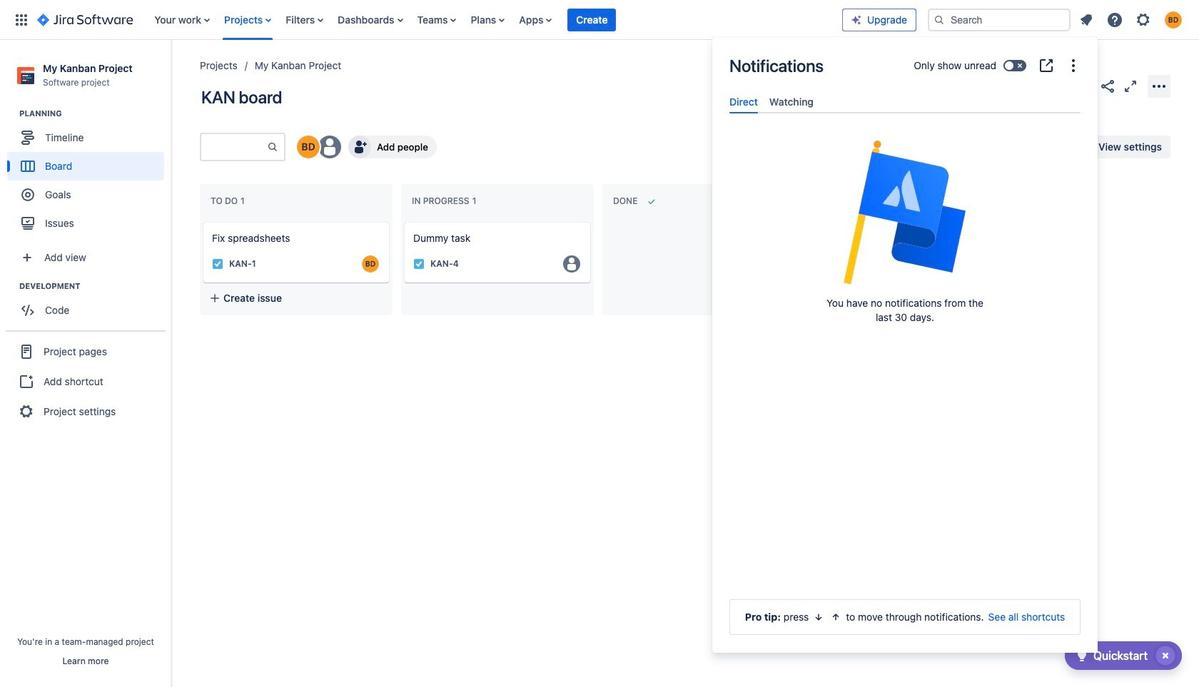 Task type: describe. For each thing, give the bounding box(es) containing it.
more image
[[1065, 57, 1082, 74]]

arrow down image
[[813, 612, 825, 623]]

arrow up image
[[830, 612, 842, 623]]

add people image
[[351, 138, 368, 156]]

settings image
[[1135, 11, 1152, 28]]

notifications image
[[1078, 11, 1095, 28]]

Search this board text field
[[201, 134, 267, 160]]

1 horizontal spatial list
[[1073, 7, 1190, 32]]

sidebar navigation image
[[156, 57, 187, 86]]

planning image
[[2, 105, 19, 122]]

create issue image for to do element
[[193, 213, 211, 230]]

task image for create issue icon corresponding to to do element
[[212, 258, 223, 270]]

help image
[[1106, 11, 1123, 28]]

heading for development image's group
[[19, 281, 171, 292]]

development image
[[2, 278, 19, 295]]

primary element
[[9, 0, 842, 40]]

group for planning icon
[[7, 108, 171, 242]]

star kan board image
[[1076, 77, 1093, 95]]



Task type: vqa. For each thing, say whether or not it's contained in the screenshot.
"Bold ⌘B" icon
no



Task type: locate. For each thing, give the bounding box(es) containing it.
0 horizontal spatial list
[[147, 0, 842, 40]]

list item
[[568, 0, 616, 40]]

task image
[[212, 258, 223, 270], [413, 258, 425, 270]]

jira software image
[[37, 11, 133, 28], [37, 11, 133, 28]]

1 heading from the top
[[19, 108, 171, 119]]

check image
[[1073, 647, 1090, 664]]

sidebar element
[[0, 40, 171, 687]]

tab list
[[724, 90, 1086, 114]]

1 horizontal spatial create issue image
[[395, 213, 412, 230]]

2 task image from the left
[[413, 258, 425, 270]]

1 create issue image from the left
[[193, 213, 211, 230]]

task image down in progress element
[[413, 258, 425, 270]]

task image down to do element
[[212, 258, 223, 270]]

list
[[147, 0, 842, 40], [1073, 7, 1190, 32]]

0 horizontal spatial task image
[[212, 258, 223, 270]]

to do element
[[211, 196, 248, 206]]

create issue image down in progress element
[[395, 213, 412, 230]]

0 vertical spatial heading
[[19, 108, 171, 119]]

your profile and settings image
[[1165, 11, 1182, 28]]

2 create issue image from the left
[[395, 213, 412, 230]]

group for development image
[[7, 281, 171, 329]]

heading for group corresponding to planning icon
[[19, 108, 171, 119]]

None search field
[[928, 8, 1071, 31]]

1 task image from the left
[[212, 258, 223, 270]]

group
[[7, 108, 171, 242], [7, 281, 171, 329], [6, 331, 166, 432]]

in progress element
[[412, 196, 479, 206]]

banner
[[0, 0, 1199, 40]]

dismiss quickstart image
[[1154, 644, 1177, 667]]

enter full screen image
[[1122, 77, 1139, 95]]

create issue image for in progress element
[[395, 213, 412, 230]]

tab panel
[[724, 114, 1086, 126]]

appswitcher icon image
[[13, 11, 30, 28]]

search image
[[934, 14, 945, 25]]

goal image
[[21, 189, 34, 201]]

1 vertical spatial heading
[[19, 281, 171, 292]]

Search field
[[928, 8, 1071, 31]]

task image for in progress element create issue icon
[[413, 258, 425, 270]]

dialog
[[712, 37, 1098, 653]]

0 vertical spatial group
[[7, 108, 171, 242]]

open notifications in a new tab image
[[1038, 57, 1055, 74]]

1 vertical spatial group
[[7, 281, 171, 329]]

2 heading from the top
[[19, 281, 171, 292]]

0 horizontal spatial create issue image
[[193, 213, 211, 230]]

create issue image
[[193, 213, 211, 230], [395, 213, 412, 230]]

import image
[[907, 138, 924, 156]]

1 horizontal spatial task image
[[413, 258, 425, 270]]

more actions image
[[1150, 77, 1168, 95]]

heading
[[19, 108, 171, 119], [19, 281, 171, 292]]

2 vertical spatial group
[[6, 331, 166, 432]]

create issue image down to do element
[[193, 213, 211, 230]]



